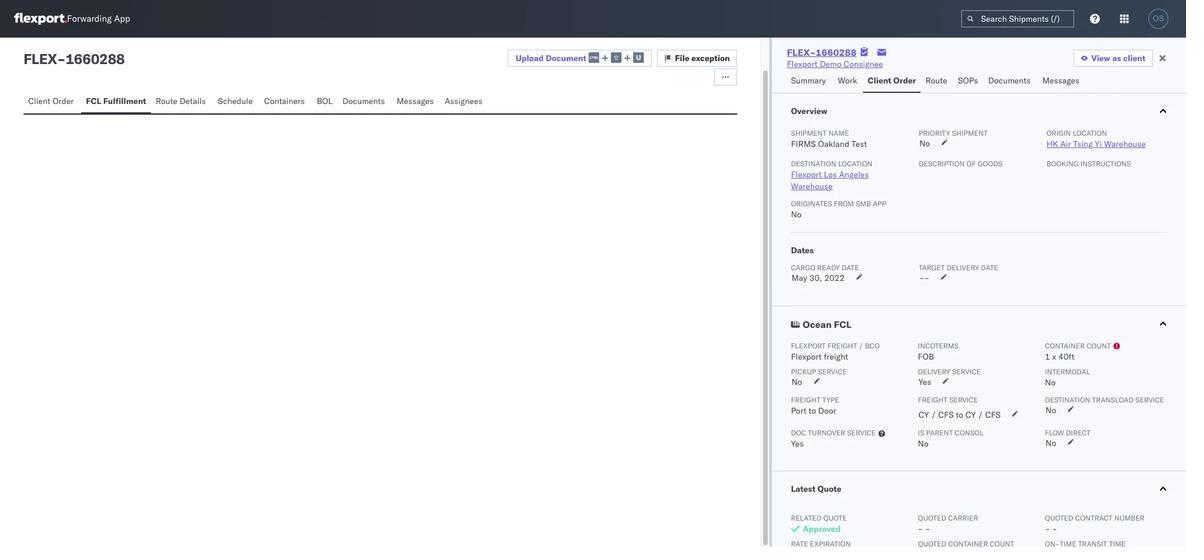 Task type: describe. For each thing, give the bounding box(es) containing it.
parent
[[927, 428, 953, 437]]

0 horizontal spatial client order button
[[24, 91, 81, 113]]

dates
[[791, 245, 814, 256]]

assignees button
[[440, 91, 490, 113]]

pickup
[[791, 367, 817, 376]]

goods
[[978, 159, 1003, 168]]

quoted for -
[[918, 514, 947, 523]]

1 cfs from the left
[[939, 410, 954, 420]]

location for tsing
[[1073, 129, 1108, 138]]

1 x 40ft
[[1045, 351, 1075, 362]]

consol
[[955, 428, 984, 437]]

no down priority
[[920, 138, 930, 149]]

app inside originates from smb app no
[[873, 199, 887, 208]]

work
[[838, 75, 858, 86]]

quoted contract number - -
[[1045, 514, 1145, 534]]

1 horizontal spatial client order button
[[863, 70, 921, 93]]

1 cy from the left
[[919, 410, 929, 420]]

flexport los angeles warehouse link
[[791, 169, 869, 192]]

container count
[[1045, 341, 1112, 350]]

tsing
[[1074, 139, 1093, 149]]

30,
[[810, 273, 823, 283]]

forwarding app
[[67, 13, 130, 24]]

schedule
[[218, 96, 253, 106]]

forwarding app link
[[14, 13, 130, 25]]

upload document button
[[508, 49, 652, 67]]

exception
[[692, 53, 730, 63]]

incoterms fob
[[918, 341, 959, 362]]

incoterms
[[918, 341, 959, 350]]

bol
[[317, 96, 333, 106]]

angeles
[[840, 169, 869, 180]]

overview
[[791, 106, 828, 116]]

delivery
[[947, 263, 980, 272]]

freight service
[[918, 396, 979, 404]]

flexport. image
[[14, 13, 67, 25]]

1 horizontal spatial documents button
[[984, 70, 1038, 93]]

target delivery date
[[919, 263, 999, 272]]

quote
[[818, 484, 842, 494]]

1 horizontal spatial messages button
[[1038, 70, 1086, 93]]

messages for the messages button to the right
[[1043, 75, 1080, 86]]

to for door
[[809, 406, 816, 416]]

name
[[829, 129, 849, 138]]

assignees
[[445, 96, 483, 106]]

flex-1660288 link
[[787, 46, 857, 58]]

originates
[[791, 199, 832, 208]]

flexport inside 'link'
[[787, 59, 818, 69]]

destination for flexport
[[791, 159, 837, 168]]

destination for service
[[1045, 396, 1091, 404]]

flexport up pickup
[[791, 351, 822, 362]]

os
[[1153, 14, 1165, 23]]

view
[[1092, 53, 1111, 63]]

shipment
[[791, 129, 827, 138]]

client
[[1124, 53, 1146, 63]]

quote
[[824, 514, 847, 523]]

2 horizontal spatial /
[[978, 410, 984, 420]]

1 vertical spatial freight
[[824, 351, 849, 362]]

los
[[824, 169, 837, 180]]

freight type port to door
[[791, 396, 840, 416]]

1 vertical spatial client order
[[28, 96, 74, 106]]

ready
[[818, 263, 840, 272]]

originates from smb app no
[[791, 199, 887, 220]]

number
[[1115, 514, 1145, 523]]

messages for leftmost the messages button
[[397, 96, 434, 106]]

no inside originates from smb app no
[[791, 209, 802, 220]]

0 horizontal spatial order
[[53, 96, 74, 106]]

freight for freight type port to door
[[791, 396, 821, 404]]

fcl fulfillment button
[[81, 91, 151, 113]]

flex
[[24, 50, 57, 68]]

schedule button
[[213, 91, 259, 113]]

firms
[[791, 139, 816, 149]]

bol button
[[312, 91, 338, 113]]

warehouse inside origin location hk air tsing yi warehouse
[[1105, 139, 1146, 149]]

container
[[1045, 341, 1085, 350]]

fulfillment
[[103, 96, 146, 106]]

containers button
[[259, 91, 312, 113]]

0 horizontal spatial app
[[114, 13, 130, 24]]

/ inside flexport freight / bco flexport freight
[[859, 341, 864, 350]]

flexport inside 'destination location flexport los angeles warehouse'
[[791, 169, 822, 180]]

related quote
[[791, 514, 847, 523]]

forwarding
[[67, 13, 112, 24]]

ocean fcl
[[803, 319, 852, 330]]

no down flow at the bottom right of the page
[[1046, 438, 1057, 448]]

count
[[1087, 341, 1112, 350]]

port
[[791, 406, 807, 416]]

delivery
[[918, 367, 951, 376]]

details
[[180, 96, 206, 106]]

consignee
[[844, 59, 884, 69]]

oakland
[[818, 139, 850, 149]]

is
[[918, 428, 925, 437]]

latest quote
[[791, 484, 842, 494]]

0 vertical spatial client order
[[868, 75, 917, 86]]

destination location flexport los angeles warehouse
[[791, 159, 873, 192]]

pickup service
[[791, 367, 847, 376]]

40ft
[[1059, 351, 1075, 362]]

description
[[919, 159, 965, 168]]

fcl fulfillment
[[86, 96, 146, 106]]

may 30, 2022
[[792, 273, 845, 283]]

door
[[819, 406, 837, 416]]

demo
[[820, 59, 842, 69]]

cargo ready date
[[791, 263, 860, 272]]

work button
[[834, 70, 863, 93]]

date for may 30, 2022
[[842, 263, 860, 272]]

2 cfs from the left
[[986, 410, 1001, 420]]

flexport demo consignee link
[[787, 58, 884, 70]]

contract
[[1076, 514, 1113, 523]]

no down pickup
[[792, 377, 803, 387]]



Task type: vqa. For each thing, say whether or not it's contained in the screenshot.
the Route related to Route
yes



Task type: locate. For each thing, give the bounding box(es) containing it.
date right delivery
[[981, 263, 999, 272]]

1 vertical spatial warehouse
[[791, 181, 833, 192]]

1
[[1045, 351, 1051, 362]]

2 freight from the left
[[918, 396, 948, 404]]

summary button
[[787, 70, 834, 93]]

0 horizontal spatial 1660288
[[65, 50, 125, 68]]

freight up pickup service
[[824, 351, 849, 362]]

no down intermodal
[[1045, 377, 1056, 388]]

1 horizontal spatial client order
[[868, 75, 917, 86]]

freight down delivery
[[918, 396, 948, 404]]

0 horizontal spatial to
[[809, 406, 816, 416]]

location inside origin location hk air tsing yi warehouse
[[1073, 129, 1108, 138]]

service right turnover
[[847, 428, 876, 437]]

related
[[791, 514, 822, 523]]

direct
[[1066, 428, 1091, 437]]

ocean fcl button
[[773, 306, 1187, 341]]

quoted inside the quoted carrier - -
[[918, 514, 947, 523]]

0 vertical spatial yes
[[919, 377, 932, 387]]

sops button
[[954, 70, 984, 93]]

/ left "bco"
[[859, 341, 864, 350]]

0 horizontal spatial cfs
[[939, 410, 954, 420]]

air
[[1061, 139, 1072, 149]]

cy down service
[[966, 410, 976, 420]]

service right the transload
[[1136, 396, 1165, 404]]

no up flow at the bottom right of the page
[[1046, 405, 1057, 416]]

0 horizontal spatial /
[[859, 341, 864, 350]]

sops
[[958, 75, 979, 86]]

0 horizontal spatial messages button
[[392, 91, 440, 113]]

date for --
[[981, 263, 999, 272]]

warehouse right yi
[[1105, 139, 1146, 149]]

x
[[1053, 351, 1057, 362]]

1 horizontal spatial warehouse
[[1105, 139, 1146, 149]]

app
[[114, 13, 130, 24], [873, 199, 887, 208]]

0 horizontal spatial documents
[[343, 96, 385, 106]]

cargo
[[791, 263, 816, 272]]

0 vertical spatial location
[[1073, 129, 1108, 138]]

intermodal
[[1045, 367, 1091, 376]]

1 horizontal spatial messages
[[1043, 75, 1080, 86]]

1 horizontal spatial location
[[1073, 129, 1108, 138]]

yes
[[919, 377, 932, 387], [791, 438, 804, 449]]

freight up port
[[791, 396, 821, 404]]

location up angeles
[[839, 159, 873, 168]]

instructions
[[1081, 159, 1132, 168]]

freight
[[828, 341, 857, 350], [824, 351, 849, 362]]

freight down ocean fcl
[[828, 341, 857, 350]]

1 horizontal spatial fcl
[[834, 319, 852, 330]]

1 horizontal spatial documents
[[989, 75, 1031, 86]]

1 horizontal spatial date
[[981, 263, 999, 272]]

upload document
[[516, 53, 587, 63]]

priority
[[919, 129, 951, 138]]

0 vertical spatial app
[[114, 13, 130, 24]]

1 date from the left
[[842, 263, 860, 272]]

route left sops
[[926, 75, 948, 86]]

route details button
[[151, 91, 213, 113]]

messages button
[[1038, 70, 1086, 93], [392, 91, 440, 113]]

to inside freight type port to door
[[809, 406, 816, 416]]

summary
[[791, 75, 826, 86]]

delivery service
[[918, 367, 981, 376]]

freight for freight service
[[918, 396, 948, 404]]

fcl left fulfillment
[[86, 96, 101, 106]]

quoted left the contract
[[1045, 514, 1074, 523]]

turnover
[[808, 428, 846, 437]]

1 vertical spatial fcl
[[834, 319, 852, 330]]

fcl
[[86, 96, 101, 106], [834, 319, 852, 330]]

shipment name firms oakland test
[[791, 129, 868, 149]]

0 vertical spatial destination
[[791, 159, 837, 168]]

route button
[[921, 70, 954, 93]]

route
[[926, 75, 948, 86], [156, 96, 178, 106]]

destination transload service
[[1045, 396, 1165, 404]]

file
[[675, 53, 690, 63]]

1 vertical spatial route
[[156, 96, 178, 106]]

to for cy
[[956, 410, 964, 420]]

view as client button
[[1074, 49, 1154, 67]]

documents for rightmost documents button
[[989, 75, 1031, 86]]

test
[[852, 139, 868, 149]]

route for route
[[926, 75, 948, 86]]

date up 2022
[[842, 263, 860, 272]]

destination down intermodal no
[[1045, 396, 1091, 404]]

yes down doc
[[791, 438, 804, 449]]

1 quoted from the left
[[918, 514, 947, 523]]

1 vertical spatial documents
[[343, 96, 385, 106]]

0 horizontal spatial messages
[[397, 96, 434, 106]]

documents button right "bol"
[[338, 91, 392, 113]]

documents for documents button to the left
[[343, 96, 385, 106]]

messages button up the origin in the top of the page
[[1038, 70, 1086, 93]]

to right port
[[809, 406, 816, 416]]

route left details
[[156, 96, 178, 106]]

no inside is parent consol no
[[918, 438, 929, 449]]

1 horizontal spatial destination
[[1045, 396, 1091, 404]]

0 horizontal spatial route
[[156, 96, 178, 106]]

client order
[[868, 75, 917, 86], [28, 96, 74, 106]]

flexport down 'ocean'
[[791, 341, 826, 350]]

1 vertical spatial client
[[28, 96, 50, 106]]

smb
[[856, 199, 871, 208]]

1 horizontal spatial yes
[[919, 377, 932, 387]]

1 horizontal spatial 1660288
[[816, 46, 857, 58]]

client down the flex
[[28, 96, 50, 106]]

2 cy from the left
[[966, 410, 976, 420]]

no inside intermodal no
[[1045, 377, 1056, 388]]

0 vertical spatial route
[[926, 75, 948, 86]]

1 horizontal spatial order
[[894, 75, 917, 86]]

cy
[[919, 410, 929, 420], [966, 410, 976, 420]]

flex-1660288
[[787, 46, 857, 58]]

0 vertical spatial messages
[[1043, 75, 1080, 86]]

0 vertical spatial documents
[[989, 75, 1031, 86]]

flow direct
[[1045, 428, 1091, 437]]

of
[[967, 159, 976, 168]]

fcl right 'ocean'
[[834, 319, 852, 330]]

0 horizontal spatial quoted
[[918, 514, 947, 523]]

containers
[[264, 96, 305, 106]]

0 horizontal spatial date
[[842, 263, 860, 272]]

target
[[919, 263, 945, 272]]

document
[[546, 53, 587, 63]]

1 horizontal spatial to
[[956, 410, 964, 420]]

0 vertical spatial fcl
[[86, 96, 101, 106]]

quoted for number
[[1045, 514, 1074, 523]]

-
[[57, 50, 65, 68], [920, 273, 925, 283], [925, 273, 930, 283], [918, 524, 924, 534], [926, 524, 931, 534], [1045, 524, 1051, 534], [1053, 524, 1058, 534]]

1 horizontal spatial quoted
[[1045, 514, 1074, 523]]

2022
[[825, 273, 845, 283]]

client order button down the flex
[[24, 91, 81, 113]]

0 horizontal spatial client order
[[28, 96, 74, 106]]

client order down the flex
[[28, 96, 74, 106]]

0 vertical spatial order
[[894, 75, 917, 86]]

route for route details
[[156, 96, 178, 106]]

date
[[842, 263, 860, 272], [981, 263, 999, 272]]

messages left assignees in the top of the page
[[397, 96, 434, 106]]

may
[[792, 273, 808, 283]]

to down service
[[956, 410, 964, 420]]

quoted inside the quoted contract number - -
[[1045, 514, 1074, 523]]

documents right sops button
[[989, 75, 1031, 86]]

fcl inside ocean fcl button
[[834, 319, 852, 330]]

1 horizontal spatial freight
[[918, 396, 948, 404]]

ocean
[[803, 319, 832, 330]]

carrier
[[949, 514, 979, 523]]

cfs
[[939, 410, 954, 420], [986, 410, 1001, 420]]

app right smb
[[873, 199, 887, 208]]

is parent consol no
[[918, 428, 984, 449]]

service down flexport freight / bco flexport freight
[[818, 367, 847, 376]]

doc
[[791, 428, 807, 437]]

transload
[[1093, 396, 1134, 404]]

order
[[894, 75, 917, 86], [53, 96, 74, 106]]

messages button left assignees in the top of the page
[[392, 91, 440, 113]]

quoted left carrier
[[918, 514, 947, 523]]

0 horizontal spatial destination
[[791, 159, 837, 168]]

order down flex - 1660288
[[53, 96, 74, 106]]

1 horizontal spatial cfs
[[986, 410, 1001, 420]]

1 vertical spatial yes
[[791, 438, 804, 449]]

location inside 'destination location flexport los angeles warehouse'
[[839, 159, 873, 168]]

1 vertical spatial location
[[839, 159, 873, 168]]

warehouse inside 'destination location flexport los angeles warehouse'
[[791, 181, 833, 192]]

0 horizontal spatial client
[[28, 96, 50, 106]]

documents
[[989, 75, 1031, 86], [343, 96, 385, 106]]

client
[[868, 75, 892, 86], [28, 96, 50, 106]]

2 quoted from the left
[[1045, 514, 1074, 523]]

file exception
[[675, 53, 730, 63]]

flexport down the flex-
[[787, 59, 818, 69]]

origin
[[1047, 129, 1071, 138]]

messages up the origin in the top of the page
[[1043, 75, 1080, 86]]

1 horizontal spatial app
[[873, 199, 887, 208]]

os button
[[1146, 5, 1173, 32]]

doc turnover service
[[791, 428, 876, 437]]

flexport
[[787, 59, 818, 69], [791, 169, 822, 180], [791, 341, 826, 350], [791, 351, 822, 362]]

client order button down the consignee
[[863, 70, 921, 93]]

0 vertical spatial warehouse
[[1105, 139, 1146, 149]]

1 horizontal spatial client
[[868, 75, 892, 86]]

0 horizontal spatial location
[[839, 159, 873, 168]]

fob
[[918, 351, 935, 362]]

shipment
[[952, 129, 988, 138]]

messages
[[1043, 75, 1080, 86], [397, 96, 434, 106]]

flexport left los
[[791, 169, 822, 180]]

location
[[1073, 129, 1108, 138], [839, 159, 873, 168]]

as
[[1113, 53, 1122, 63]]

1 horizontal spatial route
[[926, 75, 948, 86]]

1 vertical spatial messages
[[397, 96, 434, 106]]

freight inside freight type port to door
[[791, 396, 821, 404]]

/ up parent
[[932, 410, 937, 420]]

booking
[[1047, 159, 1079, 168]]

destination up los
[[791, 159, 837, 168]]

hk air tsing yi warehouse link
[[1047, 139, 1146, 149]]

0 horizontal spatial yes
[[791, 438, 804, 449]]

fcl inside fcl fulfillment button
[[86, 96, 101, 106]]

client down the consignee
[[868, 75, 892, 86]]

0 vertical spatial client
[[868, 75, 892, 86]]

order left route button
[[894, 75, 917, 86]]

1 vertical spatial destination
[[1045, 396, 1091, 404]]

0 horizontal spatial documents button
[[338, 91, 392, 113]]

destination inside 'destination location flexport los angeles warehouse'
[[791, 159, 837, 168]]

warehouse up originates
[[791, 181, 833, 192]]

1 vertical spatial order
[[53, 96, 74, 106]]

0 vertical spatial freight
[[828, 341, 857, 350]]

/ up consol
[[978, 410, 984, 420]]

no down originates
[[791, 209, 802, 220]]

2 date from the left
[[981, 263, 999, 272]]

1660288
[[816, 46, 857, 58], [65, 50, 125, 68]]

file exception button
[[657, 49, 738, 67], [657, 49, 738, 67]]

upload
[[516, 53, 544, 63]]

location for angeles
[[839, 159, 873, 168]]

1 vertical spatial app
[[873, 199, 887, 208]]

1 horizontal spatial cy
[[966, 410, 976, 420]]

quoted carrier - -
[[918, 514, 979, 534]]

0 horizontal spatial freight
[[791, 396, 821, 404]]

documents button right sops
[[984, 70, 1038, 93]]

0 horizontal spatial fcl
[[86, 96, 101, 106]]

approved
[[803, 524, 841, 534]]

documents right the bol button
[[343, 96, 385, 106]]

Search Shipments (/) text field
[[962, 10, 1075, 28]]

app right forwarding
[[114, 13, 130, 24]]

1660288 down forwarding app at the top left of page
[[65, 50, 125, 68]]

1 horizontal spatial /
[[932, 410, 937, 420]]

cy up is
[[919, 410, 929, 420]]

client order down the consignee
[[868, 75, 917, 86]]

0 horizontal spatial warehouse
[[791, 181, 833, 192]]

yes down delivery
[[919, 377, 932, 387]]

location up hk air tsing yi warehouse link
[[1073, 129, 1108, 138]]

no down is
[[918, 438, 929, 449]]

--
[[920, 273, 930, 283]]

hk
[[1047, 139, 1059, 149]]

1 freight from the left
[[791, 396, 821, 404]]

warehouse
[[1105, 139, 1146, 149], [791, 181, 833, 192]]

service up service
[[953, 367, 981, 376]]

0 horizontal spatial cy
[[919, 410, 929, 420]]

1660288 up flexport demo consignee
[[816, 46, 857, 58]]



